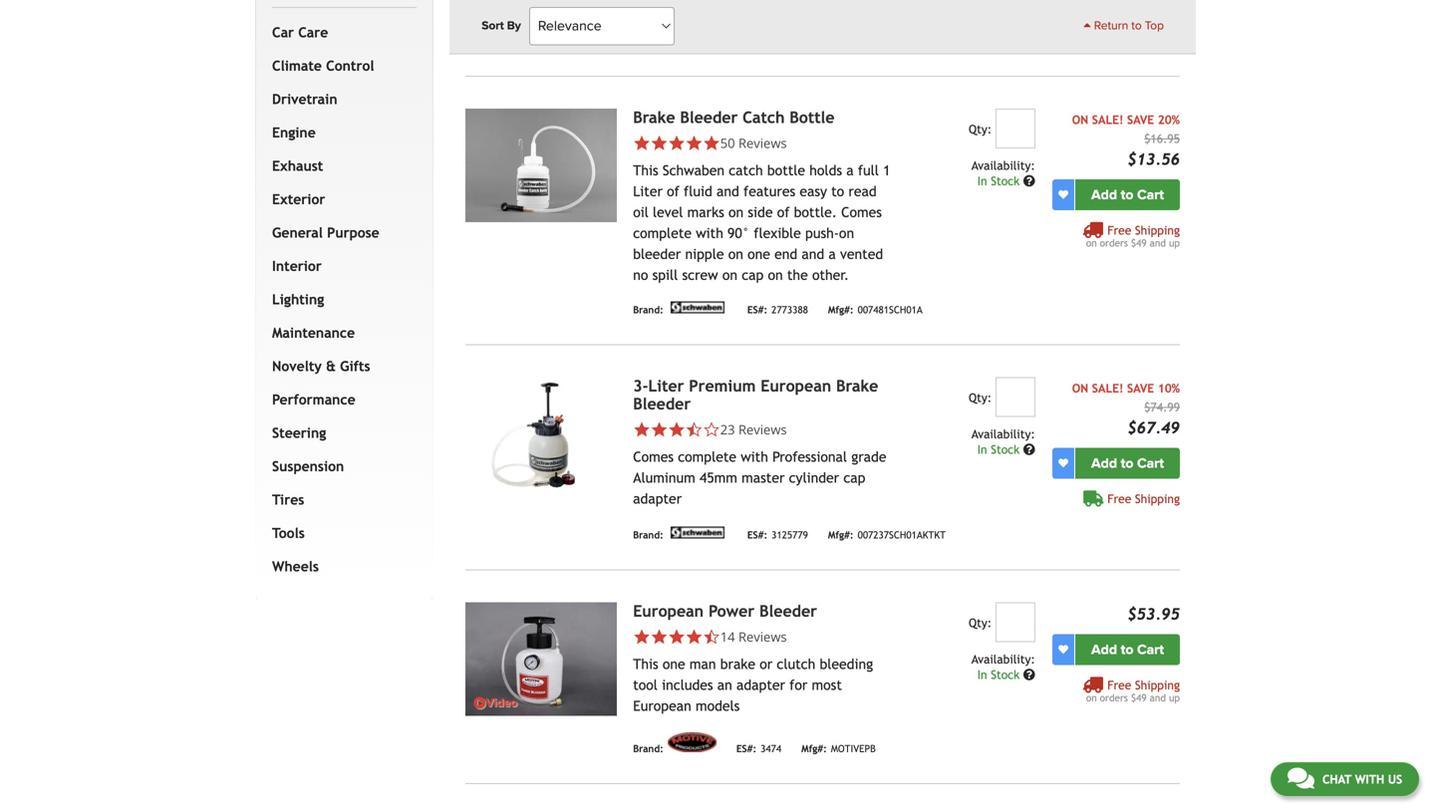 Task type: locate. For each thing, give the bounding box(es) containing it.
2 reviews from the top
[[739, 421, 787, 438]]

half star image
[[686, 421, 703, 438], [703, 628, 721, 646]]

1 brand: from the top
[[633, 35, 664, 47]]

adapter inside this one man brake or clutch bleeding tool includes an adapter for most european models
[[737, 677, 786, 693]]

to down holds
[[832, 183, 845, 199]]

1 add from the top
[[1092, 186, 1118, 203]]

2 on from the top
[[1073, 381, 1089, 395]]

add to cart for $67.49
[[1092, 455, 1165, 472]]

to
[[1132, 18, 1142, 33], [832, 183, 845, 199], [1121, 186, 1134, 203], [1121, 455, 1134, 472], [1121, 641, 1134, 658]]

1 vertical spatial on
[[1073, 381, 1089, 395]]

0 vertical spatial this
[[633, 162, 659, 178]]

1 vertical spatial add to cart
[[1092, 455, 1165, 472]]

question circle image for $53.95
[[1024, 669, 1036, 681]]

2 $49 from the top
[[1132, 692, 1147, 704]]

1 vertical spatial availability:
[[972, 427, 1036, 441]]

4 brand: from the top
[[633, 743, 664, 755]]

with
[[696, 225, 724, 241], [741, 449, 769, 465], [1356, 773, 1385, 787]]

add to cart button up free shipping
[[1076, 448, 1181, 479]]

caret up image
[[1084, 19, 1092, 31]]

0 vertical spatial of
[[667, 183, 680, 199]]

free down the $53.95
[[1108, 678, 1132, 692]]

add to cart down the $53.95
[[1092, 641, 1165, 658]]

stock for $13.56
[[991, 174, 1020, 188]]

2 vertical spatial shipping
[[1136, 678, 1181, 692]]

1 vertical spatial stock
[[991, 442, 1020, 456]]

2 vertical spatial with
[[1356, 773, 1385, 787]]

power
[[709, 602, 755, 620]]

complete inside 'comes complete with professional grade aluminum 45mm master cylinder cap adapter'
[[678, 449, 737, 465]]

None number field
[[996, 108, 1036, 148], [996, 377, 1036, 417], [996, 602, 1036, 642], [996, 108, 1036, 148], [996, 377, 1036, 417], [996, 602, 1036, 642]]

1 vertical spatial european
[[633, 602, 704, 620]]

2 vertical spatial add to cart
[[1092, 641, 1165, 658]]

models
[[696, 698, 740, 714]]

1 vertical spatial in stock
[[978, 442, 1024, 456]]

this one man brake or clutch bleeding tool includes an adapter for most european models
[[633, 656, 874, 714]]

availability: for on sale!                         save 10%
[[972, 427, 1036, 441]]

1 vertical spatial bleeder
[[633, 395, 691, 413]]

1 qty: from the top
[[969, 122, 992, 136]]

climate control link
[[268, 49, 413, 83]]

0 vertical spatial es#:
[[748, 304, 768, 316]]

schwaben - corporate logo image
[[668, 33, 728, 45], [668, 301, 728, 313], [668, 527, 728, 539]]

this inside this schwaben catch bottle holds a full 1 liter of fluid and features easy to read oil level marks on side of bottle. comes complete with 90° flexible push-on bleeder nipple on one end and a vented no spill screw on cap on the other.
[[633, 162, 659, 178]]

reviews for european
[[739, 421, 787, 438]]

bleeder up 50
[[680, 108, 738, 126]]

23 reviews
[[721, 421, 787, 438]]

liter inside 3-liter premium european brake bleeder
[[649, 377, 684, 395]]

and down $13.56
[[1150, 237, 1167, 249]]

0 horizontal spatial cap
[[742, 267, 764, 283]]

cap down grade
[[844, 470, 866, 486]]

on inside "on sale!                         save 20% $16.95 $13.56"
[[1073, 112, 1089, 126]]

2 vertical spatial schwaben - corporate logo image
[[668, 527, 728, 539]]

1 vertical spatial in
[[978, 442, 988, 456]]

tires
[[272, 492, 304, 508]]

2 schwaben - corporate logo image from the top
[[668, 301, 728, 313]]

brake up grade
[[837, 377, 879, 395]]

save inside on sale!                         save 10% $74.99 $67.49
[[1128, 381, 1155, 395]]

$49 down the $53.95
[[1132, 692, 1147, 704]]

a left full
[[847, 162, 854, 178]]

save inside "on sale!                         save 20% $16.95 $13.56"
[[1128, 112, 1155, 126]]

liter left "premium"
[[649, 377, 684, 395]]

liter up oil
[[633, 183, 663, 199]]

2 in from the top
[[978, 442, 988, 456]]

with down marks
[[696, 225, 724, 241]]

return to top
[[1092, 18, 1165, 33]]

motivepb
[[831, 743, 876, 755]]

half star image left 23
[[686, 421, 703, 438]]

0 vertical spatial free
[[1108, 223, 1132, 237]]

purpose
[[327, 225, 380, 241]]

3 add from the top
[[1092, 641, 1118, 658]]

es#:
[[748, 304, 768, 316], [748, 529, 768, 541], [737, 743, 757, 755]]

to down the $53.95
[[1121, 641, 1134, 658]]

add to cart button down the $53.95
[[1076, 634, 1181, 665]]

brand: for 3-
[[633, 529, 664, 541]]

2 save from the top
[[1128, 381, 1155, 395]]

1 vertical spatial brake
[[837, 377, 879, 395]]

this for european
[[633, 656, 659, 672]]

0 vertical spatial add to cart button
[[1076, 179, 1181, 210]]

mfg#: down other.
[[828, 304, 854, 316]]

1 vertical spatial es#:
[[748, 529, 768, 541]]

us
[[1389, 773, 1403, 787]]

1 vertical spatial qty:
[[969, 391, 992, 405]]

1 add to wish list image from the top
[[1059, 190, 1069, 200]]

with left 'us'
[[1356, 773, 1385, 787]]

0 vertical spatial cap
[[742, 267, 764, 283]]

3 brand: from the top
[[633, 529, 664, 541]]

free
[[1108, 223, 1132, 237], [1108, 492, 1132, 506], [1108, 678, 1132, 692]]

cart
[[1138, 186, 1165, 203], [1138, 455, 1165, 472], [1138, 641, 1165, 658]]

braking subcategories element
[[272, 0, 417, 8]]

50 reviews
[[721, 134, 787, 152]]

1 add to cart button from the top
[[1076, 179, 1181, 210]]

0 vertical spatial mfg#:
[[828, 304, 854, 316]]

2 free from the top
[[1108, 492, 1132, 506]]

free down $13.56
[[1108, 223, 1132, 237]]

1 vertical spatial cart
[[1138, 455, 1165, 472]]

0 vertical spatial half star image
[[686, 421, 703, 438]]

1 reviews from the top
[[739, 134, 787, 152]]

1 this from the top
[[633, 162, 659, 178]]

european inside this one man brake or clutch bleeding tool includes an adapter for most european models
[[633, 698, 692, 714]]

with up the master
[[741, 449, 769, 465]]

1 horizontal spatial a
[[847, 162, 854, 178]]

climate
[[272, 58, 322, 74]]

0 vertical spatial availability:
[[972, 158, 1036, 172]]

in for $67.49
[[978, 442, 988, 456]]

sale! left 10%
[[1093, 381, 1124, 395]]

3 shipping from the top
[[1136, 678, 1181, 692]]

007237sch01aktkt
[[858, 529, 946, 541]]

bleeder
[[633, 246, 681, 262]]

1 vertical spatial add to wish list image
[[1059, 645, 1069, 655]]

1 horizontal spatial with
[[741, 449, 769, 465]]

1 horizontal spatial adapter
[[737, 677, 786, 693]]

1 free from the top
[[1108, 223, 1132, 237]]

45mm
[[700, 470, 738, 486]]

reviews up or
[[739, 628, 787, 646]]

this up tool
[[633, 656, 659, 672]]

2 vertical spatial add to cart button
[[1076, 634, 1181, 665]]

es#: 3474
[[737, 743, 782, 755]]

shipping down $13.56
[[1136, 223, 1181, 237]]

schwaben - corporate logo image down 45mm
[[668, 527, 728, 539]]

1 vertical spatial orders
[[1100, 692, 1129, 704]]

to down $13.56
[[1121, 186, 1134, 203]]

2 vertical spatial add
[[1092, 641, 1118, 658]]

includes
[[662, 677, 713, 693]]

0 vertical spatial a
[[847, 162, 854, 178]]

1 vertical spatial question circle image
[[1024, 669, 1036, 681]]

3 schwaben - corporate logo image from the top
[[668, 527, 728, 539]]

schwaben - corporate logo image down screw
[[668, 301, 728, 313]]

mfg#: motivepb
[[802, 743, 876, 755]]

add to wish list image
[[1059, 190, 1069, 200], [1059, 645, 1069, 655]]

1 vertical spatial save
[[1128, 381, 1155, 395]]

0 vertical spatial shipping
[[1136, 223, 1181, 237]]

0 vertical spatial reviews
[[739, 134, 787, 152]]

bleeder up aluminum
[[633, 395, 691, 413]]

1 vertical spatial liter
[[649, 377, 684, 395]]

0 horizontal spatial brake
[[633, 108, 676, 126]]

0 vertical spatial european
[[761, 377, 832, 395]]

cap up es#: 2773388
[[742, 267, 764, 283]]

this inside this one man brake or clutch bleeding tool includes an adapter for most european models
[[633, 656, 659, 672]]

interior link
[[268, 250, 413, 283]]

1 vertical spatial add
[[1092, 455, 1118, 472]]

sale! inside "on sale!                         save 20% $16.95 $13.56"
[[1093, 112, 1124, 126]]

add to cart button for $13.56
[[1076, 179, 1181, 210]]

on inside on sale!                         save 10% $74.99 $67.49
[[1073, 381, 1089, 395]]

exterior
[[272, 191, 325, 207]]

star image up schwaben
[[668, 134, 686, 152]]

1 in stock from the top
[[978, 174, 1024, 188]]

sale! inside on sale!                         save 10% $74.99 $67.49
[[1093, 381, 1124, 395]]

50 reviews link
[[633, 134, 891, 152], [721, 134, 787, 152]]

1 in from the top
[[978, 174, 988, 188]]

adapter down or
[[737, 677, 786, 693]]

comes inside 'comes complete with professional grade aluminum 45mm master cylinder cap adapter'
[[633, 449, 674, 465]]

1 vertical spatial one
[[663, 656, 686, 672]]

sale! for $13.56
[[1093, 112, 1124, 126]]

1 vertical spatial adapter
[[737, 677, 786, 693]]

1 stock from the top
[[991, 174, 1020, 188]]

up down $13.56
[[1170, 237, 1181, 249]]

suspension link
[[268, 450, 413, 483]]

adapter inside 'comes complete with professional grade aluminum 45mm master cylinder cap adapter'
[[633, 491, 682, 507]]

and down catch
[[717, 183, 740, 199]]

add to cart
[[1092, 186, 1165, 203], [1092, 455, 1165, 472], [1092, 641, 1165, 658]]

in
[[978, 174, 988, 188], [978, 442, 988, 456], [978, 668, 988, 682]]

0 vertical spatial add to cart
[[1092, 186, 1165, 203]]

level
[[653, 204, 683, 220]]

this up oil
[[633, 162, 659, 178]]

0 vertical spatial one
[[748, 246, 771, 262]]

es#2773388 - 007481sch01a - brake bleeder catch bottle - this schwaben catch bottle holds a full 1 liter of fluid and features easy to read oil level marks on side of bottle. comes complete with 90 flexible push-on bleeder nipple on one end and a vented no spill screw on cap on the other. - schwaben - audi bmw volkswagen mercedes benz mini image
[[466, 108, 617, 222]]

engine
[[272, 124, 316, 140]]

0 vertical spatial sale!
[[1093, 112, 1124, 126]]

shipping down $67.49
[[1136, 492, 1181, 506]]

es#: left 2773388
[[748, 304, 768, 316]]

top
[[1145, 18, 1165, 33]]

cap
[[742, 267, 764, 283], [844, 470, 866, 486]]

read
[[849, 183, 877, 199]]

reviews down catch
[[739, 134, 787, 152]]

on for $13.56
[[1073, 112, 1089, 126]]

oil
[[633, 204, 649, 220]]

add to cart up free shipping
[[1092, 455, 1165, 472]]

0 vertical spatial add
[[1092, 186, 1118, 203]]

0 horizontal spatial a
[[829, 246, 836, 262]]

sale! left 20%
[[1093, 112, 1124, 126]]

3 free from the top
[[1108, 678, 1132, 692]]

qty: for on sale!                         save 20%
[[969, 122, 992, 136]]

schwaben - corporate logo image for bleeder
[[668, 301, 728, 313]]

1 vertical spatial shipping
[[1136, 492, 1181, 506]]

free down $67.49
[[1108, 492, 1132, 506]]

0 vertical spatial qty:
[[969, 122, 992, 136]]

cart down $67.49
[[1138, 455, 1165, 472]]

no
[[633, 267, 648, 283]]

2 qty: from the top
[[969, 391, 992, 405]]

14 reviews link
[[633, 628, 891, 646], [721, 628, 787, 646]]

0 vertical spatial $49
[[1132, 237, 1147, 249]]

cart down $13.56
[[1138, 186, 1165, 203]]

complete up 45mm
[[678, 449, 737, 465]]

shipping down the $53.95
[[1136, 678, 1181, 692]]

es#: left 3474
[[737, 743, 757, 755]]

2 vertical spatial in stock
[[978, 668, 1024, 682]]

qty: for $53.95
[[969, 616, 992, 630]]

adapter for power
[[737, 677, 786, 693]]

add to cart button
[[1076, 179, 1181, 210], [1076, 448, 1181, 479], [1076, 634, 1181, 665]]

2 cart from the top
[[1138, 455, 1165, 472]]

$53.95
[[1128, 605, 1181, 623]]

one up includes
[[663, 656, 686, 672]]

0 vertical spatial with
[[696, 225, 724, 241]]

0 vertical spatial cart
[[1138, 186, 1165, 203]]

mfg#: for bottle
[[828, 304, 854, 316]]

2 vertical spatial qty:
[[969, 616, 992, 630]]

1 horizontal spatial one
[[748, 246, 771, 262]]

1 question circle image from the top
[[1024, 175, 1036, 187]]

orders down the $53.95
[[1100, 692, 1129, 704]]

general purpose
[[272, 225, 380, 241]]

0 vertical spatial free shipping on orders $49 and up
[[1087, 223, 1181, 249]]

0 vertical spatial comes
[[842, 204, 882, 220]]

2 vertical spatial european
[[633, 698, 692, 714]]

3 cart from the top
[[1138, 641, 1165, 658]]

question circle image
[[1024, 175, 1036, 187], [1024, 669, 1036, 681]]

14 reviews
[[721, 628, 787, 646]]

cart for $67.49
[[1138, 455, 1165, 472]]

1 horizontal spatial of
[[777, 204, 790, 220]]

3 reviews from the top
[[739, 628, 787, 646]]

save for $13.56
[[1128, 112, 1155, 126]]

mfg#: 007481sch01a
[[828, 304, 923, 316]]

one
[[748, 246, 771, 262], [663, 656, 686, 672]]

add for $67.49
[[1092, 455, 1118, 472]]

0 vertical spatial brake
[[633, 108, 676, 126]]

comes complete with professional grade aluminum 45mm master cylinder cap adapter
[[633, 449, 887, 507]]

spill
[[653, 267, 678, 283]]

1 vertical spatial $49
[[1132, 692, 1147, 704]]

european left power
[[633, 602, 704, 620]]

1 vertical spatial up
[[1170, 692, 1181, 704]]

0 vertical spatial question circle image
[[1024, 175, 1036, 187]]

adapter down aluminum
[[633, 491, 682, 507]]

2 14 reviews link from the left
[[721, 628, 787, 646]]

mfg#: right the 3125779
[[828, 529, 854, 541]]

0 vertical spatial adapter
[[633, 491, 682, 507]]

half star image up man
[[703, 628, 721, 646]]

3 availability: from the top
[[972, 652, 1036, 666]]

2 vertical spatial stock
[[991, 668, 1020, 682]]

1 availability: from the top
[[972, 158, 1036, 172]]

2 add to cart from the top
[[1092, 455, 1165, 472]]

1 up from the top
[[1170, 237, 1181, 249]]

motive - corporate logo image
[[668, 733, 717, 753]]

1 vertical spatial with
[[741, 449, 769, 465]]

2 vertical spatial bleeder
[[760, 602, 818, 620]]

in stock
[[978, 174, 1024, 188], [978, 442, 1024, 456], [978, 668, 1024, 682]]

cart down the $53.95
[[1138, 641, 1165, 658]]

vented
[[841, 246, 884, 262]]

es#3125779 - 007237sch01aktkt - 3-liter premium european brake bleeder - comes complete with professional grade aluminum 45mm master cylinder cap adapter - schwaben - audi bmw volkswagen mercedes benz mini porsche image
[[466, 377, 617, 491]]

on sale!                         save 10% $74.99 $67.49
[[1073, 381, 1181, 437]]

star image
[[651, 134, 668, 152], [686, 134, 703, 152], [703, 134, 721, 152], [633, 421, 651, 438], [651, 421, 668, 438], [668, 421, 686, 438], [651, 628, 668, 646], [686, 628, 703, 646]]

0 horizontal spatial one
[[663, 656, 686, 672]]

$67.49
[[1128, 419, 1181, 437]]

mfg#:
[[828, 304, 854, 316], [828, 529, 854, 541], [802, 743, 827, 755]]

to inside this schwaben catch bottle holds a full 1 liter of fluid and features easy to read oil level marks on side of bottle. comes complete with 90° flexible push-on bleeder nipple on one end and a vented no spill screw on cap on the other.
[[832, 183, 845, 199]]

mfg#: 007237sch01aktkt
[[828, 529, 946, 541]]

2 in stock from the top
[[978, 442, 1024, 456]]

2 availability: from the top
[[972, 427, 1036, 441]]

one left end
[[748, 246, 771, 262]]

up down the $53.95
[[1170, 692, 1181, 704]]

0 vertical spatial on
[[1073, 112, 1089, 126]]

0 vertical spatial in stock
[[978, 174, 1024, 188]]

2 brand: from the top
[[633, 304, 664, 316]]

side
[[748, 204, 773, 220]]

empty star image
[[703, 421, 721, 438]]

european up 23 reviews
[[761, 377, 832, 395]]

to left the top
[[1132, 18, 1142, 33]]

1 save from the top
[[1128, 112, 1155, 126]]

0 horizontal spatial with
[[696, 225, 724, 241]]

1 add to cart from the top
[[1092, 186, 1165, 203]]

add for $13.56
[[1092, 186, 1118, 203]]

save left 10%
[[1128, 381, 1155, 395]]

complete up bleeder
[[633, 225, 692, 241]]

1 23 reviews link from the left
[[633, 421, 891, 438]]

brake up schwaben
[[633, 108, 676, 126]]

1 horizontal spatial comes
[[842, 204, 882, 220]]

1 vertical spatial cap
[[844, 470, 866, 486]]

comes down read
[[842, 204, 882, 220]]

with inside 'comes complete with professional grade aluminum 45mm master cylinder cap adapter'
[[741, 449, 769, 465]]

1 sale! from the top
[[1093, 112, 1124, 126]]

2 add to cart button from the top
[[1076, 448, 1181, 479]]

comments image
[[1288, 767, 1315, 791]]

2 vertical spatial in
[[978, 668, 988, 682]]

1 vertical spatial reviews
[[739, 421, 787, 438]]

1 vertical spatial comes
[[633, 449, 674, 465]]

reviews
[[739, 134, 787, 152], [739, 421, 787, 438], [739, 628, 787, 646]]

save left 20%
[[1128, 112, 1155, 126]]

1 on from the top
[[1073, 112, 1089, 126]]

0 vertical spatial stock
[[991, 174, 1020, 188]]

european down tool
[[633, 698, 692, 714]]

a up other.
[[829, 246, 836, 262]]

star image
[[633, 134, 651, 152], [668, 134, 686, 152], [633, 628, 651, 646], [668, 628, 686, 646]]

comes up aluminum
[[633, 449, 674, 465]]

free shipping on orders $49 and up down $13.56
[[1087, 223, 1181, 249]]

14
[[721, 628, 735, 646]]

general purpose link
[[268, 216, 413, 250]]

save for $67.49
[[1128, 381, 1155, 395]]

liter
[[633, 183, 663, 199], [649, 377, 684, 395]]

0 horizontal spatial of
[[667, 183, 680, 199]]

2 vertical spatial availability:
[[972, 652, 1036, 666]]

complete
[[633, 225, 692, 241], [678, 449, 737, 465]]

0 horizontal spatial adapter
[[633, 491, 682, 507]]

one inside this one man brake or clutch bleeding tool includes an adapter for most european models
[[663, 656, 686, 672]]

0 vertical spatial complete
[[633, 225, 692, 241]]

$49 down $13.56
[[1132, 237, 1147, 249]]

european inside 3-liter premium european brake bleeder
[[761, 377, 832, 395]]

1 horizontal spatial brake
[[837, 377, 879, 395]]

reviews for bottle
[[739, 134, 787, 152]]

3 qty: from the top
[[969, 616, 992, 630]]

adapter
[[633, 491, 682, 507], [737, 677, 786, 693]]

1 cart from the top
[[1138, 186, 1165, 203]]

mfg#: left motivepb
[[802, 743, 827, 755]]

add to cart button down $13.56
[[1076, 179, 1181, 210]]

of
[[667, 183, 680, 199], [777, 204, 790, 220]]

2 23 reviews link from the left
[[721, 421, 787, 438]]

2 sale! from the top
[[1093, 381, 1124, 395]]

2 stock from the top
[[991, 442, 1020, 456]]

of up "flexible"
[[777, 204, 790, 220]]

1 vertical spatial half star image
[[703, 628, 721, 646]]

3-liter premium european brake bleeder
[[633, 377, 879, 413]]

2 question circle image from the top
[[1024, 669, 1036, 681]]

liter inside this schwaben catch bottle holds a full 1 liter of fluid and features easy to read oil level marks on side of bottle. comes complete with 90° flexible push-on bleeder nipple on one end and a vented no spill screw on cap on the other.
[[633, 183, 663, 199]]

maintenance
[[272, 325, 355, 341]]

2 vertical spatial reviews
[[739, 628, 787, 646]]

brand: for european
[[633, 743, 664, 755]]

1 vertical spatial free shipping on orders $49 and up
[[1087, 678, 1181, 704]]

schwaben - corporate logo image up brake bleeder catch bottle link
[[668, 33, 728, 45]]

bleeder up 14 reviews
[[760, 602, 818, 620]]

sale!
[[1093, 112, 1124, 126], [1093, 381, 1124, 395]]

es#: left the 3125779
[[748, 529, 768, 541]]

orders
[[1100, 237, 1129, 249], [1100, 692, 1129, 704]]

free shipping on orders $49 and up down the $53.95
[[1087, 678, 1181, 704]]

stock
[[991, 174, 1020, 188], [991, 442, 1020, 456], [991, 668, 1020, 682]]

1 free shipping on orders $49 and up from the top
[[1087, 223, 1181, 249]]

bleeding
[[820, 656, 874, 672]]

this for brake
[[633, 162, 659, 178]]

0 vertical spatial up
[[1170, 237, 1181, 249]]

orders down $13.56
[[1100, 237, 1129, 249]]

1 vertical spatial free
[[1108, 492, 1132, 506]]

save
[[1128, 112, 1155, 126], [1128, 381, 1155, 395]]

this
[[633, 162, 659, 178], [633, 656, 659, 672]]

1 vertical spatial add to cart button
[[1076, 448, 1181, 479]]

0 vertical spatial add to wish list image
[[1059, 190, 1069, 200]]

0 vertical spatial in
[[978, 174, 988, 188]]

2 this from the top
[[633, 656, 659, 672]]

2773388
[[772, 304, 809, 316]]

1 vertical spatial mfg#:
[[828, 529, 854, 541]]

0 vertical spatial schwaben - corporate logo image
[[668, 33, 728, 45]]

1 vertical spatial this
[[633, 656, 659, 672]]

add to cart down $13.56
[[1092, 186, 1165, 203]]

the
[[788, 267, 808, 283]]

2 vertical spatial free
[[1108, 678, 1132, 692]]

in stock for $67.49
[[978, 442, 1024, 456]]

reviews right 23
[[739, 421, 787, 438]]

2 add from the top
[[1092, 455, 1118, 472]]

of up level
[[667, 183, 680, 199]]

screw
[[683, 267, 719, 283]]



Task type: describe. For each thing, give the bounding box(es) containing it.
cylinder
[[789, 470, 840, 486]]

gifts
[[340, 358, 370, 374]]

star image up tool
[[633, 628, 651, 646]]

es#3474 - motivepb - european power bleeder - this one man brake or clutch bleeding tool includes an adapter for most european models - motive - audi bmw volkswagen mercedes benz mini porsche image
[[466, 602, 617, 716]]

$13.56
[[1128, 150, 1181, 168]]

schwaben - corporate logo image for liter
[[668, 527, 728, 539]]

exterior link
[[268, 183, 413, 216]]

catch
[[729, 162, 763, 178]]

interior
[[272, 258, 322, 274]]

1 shipping from the top
[[1136, 223, 1181, 237]]

23
[[721, 421, 735, 438]]

holds
[[810, 162, 843, 178]]

chat with us link
[[1271, 763, 1420, 797]]

brake bleeder catch bottle link
[[633, 108, 835, 126]]

by
[[507, 18, 521, 33]]

tool
[[633, 677, 658, 693]]

3125779
[[772, 529, 809, 541]]

0 vertical spatial bleeder
[[680, 108, 738, 126]]

1 50 reviews link from the left
[[633, 134, 891, 152]]

1 14 reviews link from the left
[[633, 628, 891, 646]]

2 free shipping on orders $49 and up from the top
[[1087, 678, 1181, 704]]

in stock for $13.56
[[978, 174, 1024, 188]]

1
[[884, 162, 891, 178]]

question circle image for on sale!                         save 20%
[[1024, 175, 1036, 187]]

2 50 reviews link from the left
[[721, 134, 787, 152]]

steering link
[[268, 417, 413, 450]]

$74.99
[[1145, 400, 1181, 414]]

1 vertical spatial of
[[777, 204, 790, 220]]

chat
[[1323, 773, 1352, 787]]

fluid
[[684, 183, 713, 199]]

performance link
[[268, 383, 413, 417]]

es#: 2773388
[[748, 304, 809, 316]]

question circle image
[[1024, 443, 1036, 455]]

sort by
[[482, 18, 521, 33]]

qty: for on sale!                         save 10%
[[969, 391, 992, 405]]

add to wish list image
[[1059, 458, 1069, 468]]

european power bleeder
[[633, 602, 818, 620]]

2 vertical spatial es#:
[[737, 743, 757, 755]]

easy
[[800, 183, 827, 199]]

3 add to cart button from the top
[[1076, 634, 1181, 665]]

car care
[[272, 24, 328, 40]]

suspension
[[272, 458, 344, 474]]

professional
[[773, 449, 847, 465]]

1 vertical spatial a
[[829, 246, 836, 262]]

cap inside this schwaben catch bottle holds a full 1 liter of fluid and features easy to read oil level marks on side of bottle. comes complete with 90° flexible push-on bleeder nipple on one end and a vented no spill screw on cap on the other.
[[742, 267, 764, 283]]

brand: for brake
[[633, 304, 664, 316]]

2 shipping from the top
[[1136, 492, 1181, 506]]

other.
[[813, 267, 850, 283]]

european power bleeder link
[[633, 602, 818, 620]]

maintenance link
[[268, 316, 413, 350]]

tires link
[[268, 483, 413, 517]]

mfg#: for european
[[828, 529, 854, 541]]

this schwaben catch bottle holds a full 1 liter of fluid and features easy to read oil level marks on side of bottle. comes complete with 90° flexible push-on bleeder nipple on one end and a vented no spill screw on cap on the other.
[[633, 162, 891, 283]]

adapter for liter
[[633, 491, 682, 507]]

grade
[[852, 449, 887, 465]]

catch
[[743, 108, 785, 126]]

in for $13.56
[[978, 174, 988, 188]]

brake bleeder catch bottle
[[633, 108, 835, 126]]

3474
[[761, 743, 782, 755]]

half star image inside the 23 reviews link
[[686, 421, 703, 438]]

1 schwaben - corporate logo image from the top
[[668, 33, 728, 45]]

90°
[[728, 225, 750, 241]]

2 vertical spatial mfg#:
[[802, 743, 827, 755]]

2 up from the top
[[1170, 692, 1181, 704]]

nipple
[[685, 246, 724, 262]]

man
[[690, 656, 716, 672]]

3 stock from the top
[[991, 668, 1020, 682]]

es#: 3125779
[[748, 529, 809, 541]]

add to cart button for $67.49
[[1076, 448, 1181, 479]]

full
[[858, 162, 879, 178]]

star image up oil
[[633, 134, 651, 152]]

es#: for european
[[748, 529, 768, 541]]

3-liter premium european brake bleeder link
[[633, 377, 879, 413]]

availability: for on sale!                         save 20%
[[972, 158, 1036, 172]]

complete inside this schwaben catch bottle holds a full 1 liter of fluid and features easy to read oil level marks on side of bottle. comes complete with 90° flexible push-on bleeder nipple on one end and a vented no spill screw on cap on the other.
[[633, 225, 692, 241]]

3 in stock from the top
[[978, 668, 1024, 682]]

clutch
[[777, 656, 816, 672]]

exhaust
[[272, 158, 323, 174]]

marks
[[688, 204, 725, 220]]

climate control
[[272, 58, 374, 74]]

star image up includes
[[668, 628, 686, 646]]

bottle.
[[794, 204, 837, 220]]

on for $67.49
[[1073, 381, 1089, 395]]

sort
[[482, 18, 504, 33]]

return
[[1095, 18, 1129, 33]]

premium
[[689, 377, 756, 395]]

engine link
[[268, 116, 413, 149]]

3 in from the top
[[978, 668, 988, 682]]

brake inside 3-liter premium european brake bleeder
[[837, 377, 879, 395]]

2 orders from the top
[[1100, 692, 1129, 704]]

flexible
[[754, 225, 801, 241]]

tools link
[[268, 517, 413, 550]]

free shipping
[[1108, 492, 1181, 506]]

return to top link
[[1084, 17, 1165, 35]]

sale! for $67.49
[[1093, 381, 1124, 395]]

and down push-
[[802, 246, 825, 262]]

bottle
[[768, 162, 806, 178]]

es#: for bottle
[[748, 304, 768, 316]]

add to cart for $13.56
[[1092, 186, 1165, 203]]

end
[[775, 246, 798, 262]]

with inside this schwaben catch bottle holds a full 1 liter of fluid and features easy to read oil level marks on side of bottle. comes complete with 90° flexible push-on bleeder nipple on one end and a vented no spill screw on cap on the other.
[[696, 225, 724, 241]]

stock for $67.49
[[991, 442, 1020, 456]]

one inside this schwaben catch bottle holds a full 1 liter of fluid and features easy to read oil level marks on side of bottle. comes complete with 90° flexible push-on bleeder nipple on one end and a vented no spill screw on cap on the other.
[[748, 246, 771, 262]]

to up free shipping
[[1121, 455, 1134, 472]]

bleeder inside 3-liter premium european brake bleeder
[[633, 395, 691, 413]]

control
[[326, 58, 374, 74]]

car care link
[[268, 16, 413, 49]]

10%
[[1158, 381, 1181, 395]]

2 add to wish list image from the top
[[1059, 645, 1069, 655]]

3 add to cart from the top
[[1092, 641, 1165, 658]]

on sale!                         save 20% $16.95 $13.56
[[1073, 112, 1181, 168]]

bottle
[[790, 108, 835, 126]]

steering
[[272, 425, 326, 441]]

cart for $13.56
[[1138, 186, 1165, 203]]

novelty
[[272, 358, 322, 374]]

lighting
[[272, 291, 324, 307]]

3-
[[633, 377, 649, 395]]

wheels link
[[268, 550, 413, 584]]

1 $49 from the top
[[1132, 237, 1147, 249]]

novelty & gifts
[[272, 358, 370, 374]]

comes inside this schwaben catch bottle holds a full 1 liter of fluid and features easy to read oil level marks on side of bottle. comes complete with 90° flexible push-on bleeder nipple on one end and a vented no spill screw on cap on the other.
[[842, 204, 882, 220]]

features
[[744, 183, 796, 199]]

tools
[[272, 525, 305, 541]]

and down the $53.95
[[1150, 692, 1167, 704]]

or
[[760, 656, 773, 672]]

aluminum
[[633, 470, 696, 486]]

1 orders from the top
[[1100, 237, 1129, 249]]

lighting link
[[268, 283, 413, 316]]

availability: for $53.95
[[972, 652, 1036, 666]]

push-
[[806, 225, 839, 241]]

50
[[721, 134, 735, 152]]

cap inside 'comes complete with professional grade aluminum 45mm master cylinder cap adapter'
[[844, 470, 866, 486]]



Task type: vqa. For each thing, say whether or not it's contained in the screenshot.
Add to Wish List icon on the top of the page's to
yes



